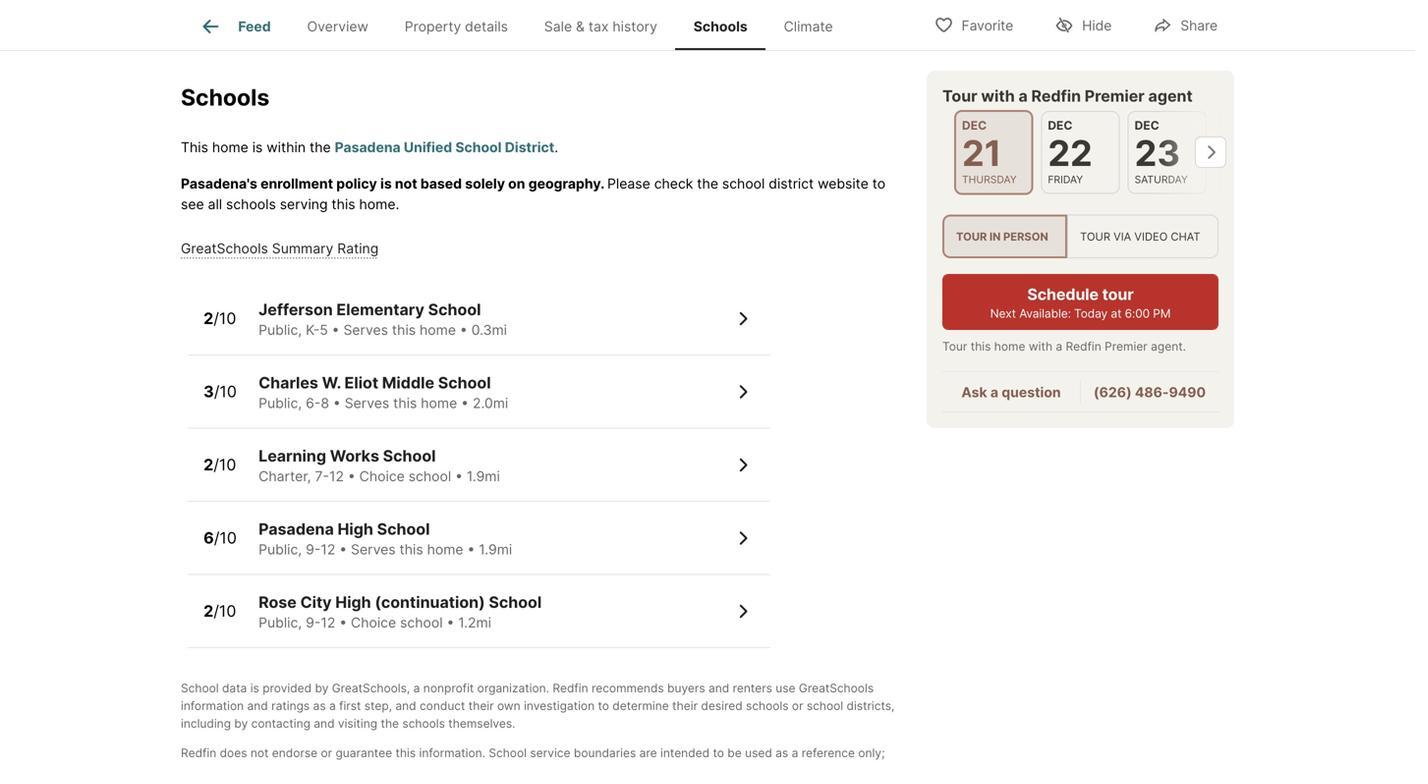 Task type: vqa. For each thing, say whether or not it's contained in the screenshot.


Task type: describe. For each thing, give the bounding box(es) containing it.
public, inside pasadena high school public, 9-12 • serves this home • 1.9mi
[[259, 542, 302, 559]]

property details tab
[[387, 3, 526, 50]]

1 horizontal spatial greatschools
[[332, 682, 407, 696]]

by inside first step, and conduct their own investigation to determine their desired schools or school districts, including by contacting and visiting the schools themselves.
[[234, 717, 248, 732]]

feed
[[238, 18, 271, 35]]

• up rose city high (continuation) school public, 9-12 • choice school • 1.2mi at left
[[339, 542, 347, 559]]

serving
[[280, 196, 328, 213]]

• right 5
[[332, 322, 340, 339]]

person
[[1004, 230, 1049, 243]]

home down next
[[995, 340, 1026, 354]]

tax
[[589, 18, 609, 35]]

and up the contacting
[[247, 700, 268, 714]]

this down next
[[971, 340, 991, 354]]

dec 21 thursday
[[962, 118, 1017, 186]]

home.
[[359, 196, 399, 213]]

agent.
[[1151, 340, 1186, 354]]

schools tab
[[676, 3, 766, 50]]

the inside please check the school district website to see all schools serving this home.
[[697, 176, 719, 192]]

thursday
[[962, 174, 1017, 186]]

• left 2.0mi
[[461, 395, 469, 412]]

used
[[745, 747, 773, 761]]

1 vertical spatial not
[[251, 747, 269, 761]]

website
[[818, 176, 869, 192]]

intended
[[661, 747, 710, 761]]

high inside rose city high (continuation) school public, 9-12 • choice school • 1.2mi
[[335, 593, 371, 613]]

solely
[[465, 176, 505, 192]]

own
[[497, 700, 521, 714]]

• right 8
[[333, 395, 341, 412]]

or inside first step, and conduct their own investigation to determine their desired schools or school districts, including by contacting and visiting the schools themselves.
[[792, 700, 804, 714]]

a inside school service boundaries are intended to be used as a reference only; they may change and are not
[[792, 747, 799, 761]]

0 vertical spatial the
[[310, 139, 331, 156]]

climate
[[784, 18, 833, 35]]

hide button
[[1038, 4, 1129, 45]]

school inside jefferson elementary school public, k-5 • serves this home • 0.3mi
[[428, 300, 481, 320]]

works
[[330, 447, 379, 466]]

city
[[300, 593, 332, 613]]

schedule
[[1028, 285, 1099, 304]]

0 vertical spatial are
[[640, 747, 657, 761]]

sale & tax history tab
[[526, 3, 676, 50]]

12 for high
[[321, 542, 336, 559]]

friday
[[1048, 174, 1083, 186]]

school up information
[[181, 682, 219, 696]]

0 vertical spatial with
[[982, 87, 1015, 106]]

determine
[[613, 700, 669, 714]]

to inside first step, and conduct their own investigation to determine their desired schools or school districts, including by contacting and visiting the schools themselves.
[[598, 700, 609, 714]]

ask a question link
[[962, 385, 1061, 401]]

climate tab
[[766, 3, 851, 50]]

they
[[181, 765, 206, 766]]

8
[[321, 395, 329, 412]]

/10 for rose
[[214, 602, 236, 621]]

1 horizontal spatial by
[[315, 682, 329, 696]]

as inside school service boundaries are intended to be used as a reference only; they may change and are not
[[776, 747, 789, 761]]

redfin down "today"
[[1066, 340, 1102, 354]]

tour for tour in person
[[957, 230, 987, 243]]

redfin up the they
[[181, 747, 217, 761]]

21
[[962, 132, 1002, 174]]

video
[[1135, 230, 1168, 243]]

choice inside rose city high (continuation) school public, 9-12 • choice school • 1.2mi
[[351, 615, 396, 632]]

2 for jefferson
[[204, 309, 214, 328]]

rose city high (continuation) school public, 9-12 • choice school • 1.2mi
[[259, 593, 542, 632]]

0 horizontal spatial are
[[304, 765, 322, 766]]

is for within
[[252, 139, 263, 156]]

6
[[204, 529, 214, 548]]

favorite button
[[918, 4, 1030, 45]]

be
[[728, 747, 742, 761]]

rose
[[259, 593, 297, 613]]

home inside jefferson elementary school public, k-5 • serves this home • 0.3mi
[[420, 322, 456, 339]]

guarantee
[[336, 747, 392, 761]]

tour for tour this home with a redfin premier agent.
[[943, 340, 968, 354]]

1.2mi
[[458, 615, 492, 632]]

within
[[267, 139, 306, 156]]

12 for works
[[329, 469, 344, 485]]

details
[[465, 18, 508, 35]]

.
[[555, 139, 558, 156]]

jefferson elementary school public, k-5 • serves this home • 0.3mi
[[259, 300, 507, 339]]

public, inside the charles w. eliot middle school public, 6-8 • serves this home • 2.0mi
[[259, 395, 302, 412]]

/10 for charles
[[214, 382, 237, 402]]

this inside jefferson elementary school public, k-5 • serves this home • 0.3mi
[[392, 322, 416, 339]]

,
[[407, 682, 410, 696]]

public, inside rose city high (continuation) school public, 9-12 • choice school • 1.2mi
[[259, 615, 302, 632]]

0.3mi
[[472, 322, 507, 339]]

change
[[235, 765, 277, 766]]

&
[[576, 18, 585, 35]]

charles
[[259, 374, 318, 393]]

3
[[204, 382, 214, 402]]

2 for rose
[[204, 602, 214, 621]]

as inside , a nonprofit organization. redfin recommends buyers and renters use greatschools information and ratings as a
[[313, 700, 326, 714]]

information.
[[419, 747, 486, 761]]

conduct
[[420, 700, 465, 714]]

23
[[1135, 132, 1181, 174]]

share button
[[1137, 4, 1235, 45]]

sale & tax history
[[544, 18, 658, 35]]

0 horizontal spatial schools
[[181, 83, 270, 111]]

via
[[1114, 230, 1132, 243]]

home inside pasadena high school public, 9-12 • serves this home • 1.9mi
[[427, 542, 464, 559]]

pasadena unified school district link
[[335, 139, 555, 156]]

next
[[991, 307, 1016, 321]]

school inside learning works school charter, 7-12 • choice school • 1.9mi
[[409, 469, 451, 485]]

(626) 486-9490 link
[[1094, 385, 1206, 401]]

nonprofit
[[424, 682, 474, 696]]

school inside pasadena high school public, 9-12 • serves this home • 1.9mi
[[377, 520, 430, 539]]

school data is provided by greatschools
[[181, 682, 407, 696]]

themselves.
[[449, 717, 516, 732]]

school inside rose city high (continuation) school public, 9-12 • choice school • 1.2mi
[[400, 615, 443, 632]]

(626) 486-9490
[[1094, 385, 1206, 401]]

/10 for learning
[[214, 456, 236, 475]]

and down ,
[[396, 700, 416, 714]]

/10 for pasadena
[[214, 529, 237, 548]]

1 horizontal spatial pasadena
[[335, 139, 401, 156]]

(continuation)
[[375, 593, 485, 613]]

districts,
[[847, 700, 895, 714]]

ratings
[[271, 700, 310, 714]]

this
[[181, 139, 208, 156]]

question
[[1002, 385, 1061, 401]]

0 vertical spatial premier
[[1085, 87, 1145, 106]]

elementary
[[337, 300, 425, 320]]

(626)
[[1094, 385, 1132, 401]]

learning
[[259, 447, 326, 466]]

contacting
[[251, 717, 311, 732]]

schedule tour next available: today at 6:00 pm
[[991, 285, 1171, 321]]

greatschools summary rating
[[181, 241, 379, 257]]

including
[[181, 717, 231, 732]]

1 vertical spatial is
[[380, 176, 392, 192]]

tour via video chat
[[1081, 230, 1201, 243]]

unified
[[404, 139, 452, 156]]

feed link
[[199, 15, 271, 38]]

this right guarantee
[[396, 747, 416, 761]]

pasadena's enrollment policy is not based solely on geography.
[[181, 176, 608, 192]]

pasadena high school public, 9-12 • serves this home • 1.9mi
[[259, 520, 512, 559]]

schools inside please check the school district website to see all schools serving this home.
[[226, 196, 276, 213]]

may
[[209, 765, 232, 766]]

not inside school service boundaries are intended to be used as a reference only; they may change and are not
[[325, 765, 343, 766]]



Task type: locate. For each thing, give the bounding box(es) containing it.
1 vertical spatial high
[[335, 593, 371, 613]]

1 horizontal spatial with
[[1029, 340, 1053, 354]]

renters
[[733, 682, 773, 696]]

serves down the elementary
[[344, 322, 388, 339]]

home inside the charles w. eliot middle school public, 6-8 • serves this home • 2.0mi
[[421, 395, 457, 412]]

home down middle
[[421, 395, 457, 412]]

1 their from the left
[[469, 700, 494, 714]]

dec for 22
[[1048, 118, 1073, 133]]

with up dec 21 thursday
[[982, 87, 1015, 106]]

tour up 21
[[943, 87, 978, 106]]

this inside please check the school district website to see all schools serving this home.
[[332, 196, 355, 213]]

school up 2.0mi
[[438, 374, 491, 393]]

all
[[208, 196, 222, 213]]

12 inside learning works school charter, 7-12 • choice school • 1.9mi
[[329, 469, 344, 485]]

is left within
[[252, 139, 263, 156]]

with down available:
[[1029, 340, 1053, 354]]

0 vertical spatial serves
[[344, 322, 388, 339]]

does
[[220, 747, 247, 761]]

3 2 from the top
[[204, 602, 214, 621]]

this inside pasadena high school public, 9-12 • serves this home • 1.9mi
[[400, 542, 423, 559]]

the inside first step, and conduct their own investigation to determine their desired schools or school districts, including by contacting and visiting the schools themselves.
[[381, 717, 399, 732]]

list box containing tour in person
[[943, 215, 1219, 259]]

buyers
[[668, 682, 706, 696]]

schools down renters
[[746, 700, 789, 714]]

2 horizontal spatial the
[[697, 176, 719, 192]]

ask
[[962, 385, 988, 401]]

9-
[[306, 542, 321, 559], [306, 615, 321, 632]]

1 vertical spatial by
[[234, 717, 248, 732]]

0 vertical spatial not
[[395, 176, 417, 192]]

desired
[[701, 700, 743, 714]]

4 public, from the top
[[259, 615, 302, 632]]

tour for tour via video chat
[[1081, 230, 1111, 243]]

step,
[[364, 700, 392, 714]]

home right this
[[212, 139, 249, 156]]

by up does
[[234, 717, 248, 732]]

• left the 0.3mi
[[460, 322, 468, 339]]

2 vertical spatial the
[[381, 717, 399, 732]]

2 public, from the top
[[259, 395, 302, 412]]

schools inside tab
[[694, 18, 748, 35]]

2 horizontal spatial to
[[873, 176, 886, 192]]

2 /10 for jefferson
[[204, 309, 236, 328]]

pasadena inside pasadena high school public, 9-12 • serves this home • 1.9mi
[[259, 520, 334, 539]]

school right the works
[[383, 447, 436, 466]]

dec down tour with a redfin premier agent
[[1048, 118, 1073, 133]]

to right website
[[873, 176, 886, 192]]

1 vertical spatial the
[[697, 176, 719, 192]]

4 /10 from the top
[[214, 529, 237, 548]]

charter,
[[259, 469, 311, 485]]

public, down the charles
[[259, 395, 302, 412]]

0 horizontal spatial or
[[321, 747, 332, 761]]

in
[[990, 230, 1001, 243]]

school up pasadena high school public, 9-12 • serves this home • 1.9mi
[[409, 469, 451, 485]]

school service boundaries are intended to be used as a reference only; they may change and are not
[[181, 747, 885, 766]]

0 horizontal spatial the
[[310, 139, 331, 156]]

as
[[313, 700, 326, 714], [776, 747, 789, 761]]

and
[[709, 682, 730, 696], [247, 700, 268, 714], [396, 700, 416, 714], [314, 717, 335, 732], [280, 765, 301, 766]]

1.9mi down 2.0mi
[[467, 469, 500, 485]]

school down learning works school charter, 7-12 • choice school • 1.9mi
[[377, 520, 430, 539]]

by right provided
[[315, 682, 329, 696]]

/10
[[214, 309, 236, 328], [214, 382, 237, 402], [214, 456, 236, 475], [214, 529, 237, 548], [214, 602, 236, 621]]

6:00
[[1125, 307, 1150, 321]]

this home is within the pasadena unified school district .
[[181, 139, 558, 156]]

their down 'buyers'
[[673, 700, 698, 714]]

public, down jefferson
[[259, 322, 302, 339]]

1.9mi inside learning works school charter, 7-12 • choice school • 1.9mi
[[467, 469, 500, 485]]

middle
[[382, 374, 435, 393]]

based
[[421, 176, 462, 192]]

tour left via
[[1081, 230, 1111, 243]]

dec 22 friday
[[1048, 118, 1093, 186]]

0 vertical spatial 12
[[329, 469, 344, 485]]

2 vertical spatial to
[[713, 747, 724, 761]]

0 vertical spatial 2
[[204, 309, 214, 328]]

provided
[[263, 682, 312, 696]]

enrollment
[[261, 176, 333, 192]]

dec down agent
[[1135, 118, 1160, 133]]

to down "recommends"
[[598, 700, 609, 714]]

tour in person
[[957, 230, 1049, 243]]

2 down 3
[[204, 456, 214, 475]]

2 vertical spatial not
[[325, 765, 343, 766]]

2 /10 for rose
[[204, 602, 236, 621]]

is right data at the bottom left of the page
[[250, 682, 259, 696]]

a
[[1019, 87, 1028, 106], [1056, 340, 1063, 354], [991, 385, 999, 401], [414, 682, 420, 696], [329, 700, 336, 714], [792, 747, 799, 761]]

dec up 'thursday'
[[962, 118, 987, 133]]

22
[[1048, 132, 1093, 174]]

12 inside rose city high (continuation) school public, 9-12 • choice school • 1.2mi
[[321, 615, 336, 632]]

the down step,
[[381, 717, 399, 732]]

dec 23 saturday
[[1135, 118, 1188, 186]]

not up home.
[[395, 176, 417, 192]]

5
[[320, 322, 328, 339]]

schools right all
[[226, 196, 276, 213]]

school inside school service boundaries are intended to be used as a reference only; they may change and are not
[[489, 747, 527, 761]]

0 vertical spatial by
[[315, 682, 329, 696]]

next image
[[1195, 137, 1227, 168]]

jefferson
[[259, 300, 333, 320]]

home up (continuation)
[[427, 542, 464, 559]]

use
[[776, 682, 796, 696]]

0 vertical spatial schools
[[226, 196, 276, 213]]

or right endorse
[[321, 747, 332, 761]]

1 vertical spatial 1.9mi
[[479, 542, 512, 559]]

•
[[332, 322, 340, 339], [460, 322, 468, 339], [333, 395, 341, 412], [461, 395, 469, 412], [348, 469, 356, 485], [455, 469, 463, 485], [339, 542, 347, 559], [467, 542, 475, 559], [339, 615, 347, 632], [447, 615, 455, 632]]

0 vertical spatial 2 /10
[[204, 309, 236, 328]]

summary
[[272, 241, 334, 257]]

1 2 from the top
[[204, 309, 214, 328]]

0 horizontal spatial greatschools
[[181, 241, 268, 257]]

2 /10 left the rose
[[204, 602, 236, 621]]

1 vertical spatial serves
[[345, 395, 390, 412]]

and up the redfin does not endorse or guarantee this information.
[[314, 717, 335, 732]]

2 vertical spatial schools
[[402, 717, 445, 732]]

is up home.
[[380, 176, 392, 192]]

dec
[[962, 118, 987, 133], [1048, 118, 1073, 133], [1135, 118, 1160, 133]]

1 horizontal spatial their
[[673, 700, 698, 714]]

2 2 /10 from the top
[[204, 456, 236, 475]]

tour up ask
[[943, 340, 968, 354]]

0 vertical spatial to
[[873, 176, 886, 192]]

1.9mi
[[467, 469, 500, 485], [479, 542, 512, 559]]

redfin up investigation
[[553, 682, 588, 696]]

dec inside dec 23 saturday
[[1135, 118, 1160, 133]]

1 vertical spatial schools
[[181, 83, 270, 111]]

, a nonprofit organization. redfin recommends buyers and renters use greatschools information and ratings as a
[[181, 682, 874, 714]]

schools up this
[[181, 83, 270, 111]]

0 vertical spatial is
[[252, 139, 263, 156]]

or down use
[[792, 700, 804, 714]]

school left district
[[722, 176, 765, 192]]

1.9mi up 1.2mi
[[479, 542, 512, 559]]

1 vertical spatial premier
[[1105, 340, 1148, 354]]

1 horizontal spatial schools
[[694, 18, 748, 35]]

premier down at
[[1105, 340, 1148, 354]]

recommends
[[592, 682, 664, 696]]

at
[[1111, 307, 1122, 321]]

None button
[[955, 110, 1034, 195], [1041, 111, 1120, 194], [1128, 111, 1207, 194], [955, 110, 1034, 195], [1041, 111, 1120, 194], [1128, 111, 1207, 194]]

2 their from the left
[[673, 700, 698, 714]]

premier left agent
[[1085, 87, 1145, 106]]

2 horizontal spatial not
[[395, 176, 417, 192]]

high inside pasadena high school public, 9-12 • serves this home • 1.9mi
[[338, 520, 373, 539]]

eliot
[[345, 374, 379, 393]]

3 /10
[[204, 382, 237, 402]]

2 dec from the left
[[1048, 118, 1073, 133]]

redfin up dec 22 friday
[[1032, 87, 1081, 106]]

2 /10 from the top
[[214, 382, 237, 402]]

as right ratings
[[313, 700, 326, 714]]

2 up 3
[[204, 309, 214, 328]]

high right city
[[335, 593, 371, 613]]

home
[[212, 139, 249, 156], [420, 322, 456, 339], [995, 340, 1026, 354], [421, 395, 457, 412], [427, 542, 464, 559]]

visiting
[[338, 717, 378, 732]]

dec for 21
[[962, 118, 987, 133]]

0 horizontal spatial as
[[313, 700, 326, 714]]

• left 1.2mi
[[447, 615, 455, 632]]

9- down city
[[306, 615, 321, 632]]

school
[[455, 139, 502, 156], [428, 300, 481, 320], [438, 374, 491, 393], [383, 447, 436, 466], [377, 520, 430, 539], [489, 593, 542, 613], [181, 682, 219, 696], [489, 747, 527, 761]]

are left intended
[[640, 747, 657, 761]]

0 horizontal spatial not
[[251, 747, 269, 761]]

1 vertical spatial 2
[[204, 456, 214, 475]]

today
[[1075, 307, 1108, 321]]

service
[[530, 747, 571, 761]]

learning works school charter, 7-12 • choice school • 1.9mi
[[259, 447, 500, 485]]

0 horizontal spatial pasadena
[[259, 520, 334, 539]]

schools
[[226, 196, 276, 213], [746, 700, 789, 714], [402, 717, 445, 732]]

1 vertical spatial pasadena
[[259, 520, 334, 539]]

0 horizontal spatial schools
[[226, 196, 276, 213]]

serves inside the charles w. eliot middle school public, 6-8 • serves this home • 2.0mi
[[345, 395, 390, 412]]

1 vertical spatial or
[[321, 747, 332, 761]]

greatschools summary rating link
[[181, 241, 379, 257]]

dec for 23
[[1135, 118, 1160, 133]]

1 vertical spatial 12
[[321, 542, 336, 559]]

high down learning works school charter, 7-12 • choice school • 1.9mi
[[338, 520, 373, 539]]

• up school data is provided by greatschools
[[339, 615, 347, 632]]

serves inside jefferson elementary school public, k-5 • serves this home • 0.3mi
[[344, 322, 388, 339]]

0 horizontal spatial their
[[469, 700, 494, 714]]

3 dec from the left
[[1135, 118, 1160, 133]]

2 /10 for learning
[[204, 456, 236, 475]]

3 public, from the top
[[259, 542, 302, 559]]

1 vertical spatial are
[[304, 765, 322, 766]]

public, up the rose
[[259, 542, 302, 559]]

1 horizontal spatial schools
[[402, 717, 445, 732]]

to left be
[[713, 747, 724, 761]]

2 2 from the top
[[204, 456, 214, 475]]

reference
[[802, 747, 855, 761]]

public, down the rose
[[259, 615, 302, 632]]

not up change
[[251, 747, 269, 761]]

2 /10 left charter,
[[204, 456, 236, 475]]

2 /10 up 3 /10
[[204, 309, 236, 328]]

sale
[[544, 18, 572, 35]]

public, inside jefferson elementary school public, k-5 • serves this home • 0.3mi
[[259, 322, 302, 339]]

1 vertical spatial as
[[776, 747, 789, 761]]

the right check
[[697, 176, 719, 192]]

school up solely
[[455, 139, 502, 156]]

1 /10 from the top
[[214, 309, 236, 328]]

please check the school district website to see all schools serving this home.
[[181, 176, 886, 213]]

the right within
[[310, 139, 331, 156]]

redfin does not endorse or guarantee this information.
[[181, 747, 486, 761]]

school up 1.2mi
[[489, 593, 542, 613]]

2 horizontal spatial dec
[[1135, 118, 1160, 133]]

list box
[[943, 215, 1219, 259]]

1 dec from the left
[[962, 118, 987, 133]]

1 horizontal spatial the
[[381, 717, 399, 732]]

2 vertical spatial is
[[250, 682, 259, 696]]

as right used on the bottom right of the page
[[776, 747, 789, 761]]

hide
[[1083, 17, 1112, 34]]

1 horizontal spatial as
[[776, 747, 789, 761]]

12 down the works
[[329, 469, 344, 485]]

school inside learning works school charter, 7-12 • choice school • 1.9mi
[[383, 447, 436, 466]]

dec inside dec 22 friday
[[1048, 118, 1073, 133]]

9- up city
[[306, 542, 321, 559]]

district
[[505, 139, 555, 156]]

choice inside learning works school charter, 7-12 • choice school • 1.9mi
[[359, 469, 405, 485]]

this up (continuation)
[[400, 542, 423, 559]]

their up themselves.
[[469, 700, 494, 714]]

3 2 /10 from the top
[[204, 602, 236, 621]]

this down policy on the left of the page
[[332, 196, 355, 213]]

dec inside dec 21 thursday
[[962, 118, 987, 133]]

schools right history
[[694, 18, 748, 35]]

serves up rose city high (continuation) school public, 9-12 • choice school • 1.2mi at left
[[351, 542, 396, 559]]

2 horizontal spatial schools
[[746, 700, 789, 714]]

9490
[[1169, 385, 1206, 401]]

greatschools inside , a nonprofit organization. redfin recommends buyers and renters use greatschools information and ratings as a
[[799, 682, 874, 696]]

0 vertical spatial as
[[313, 700, 326, 714]]

0 horizontal spatial with
[[982, 87, 1015, 106]]

choice
[[359, 469, 405, 485], [351, 615, 396, 632]]

school down (continuation)
[[400, 615, 443, 632]]

school inside please check the school district website to see all schools serving this home.
[[722, 176, 765, 192]]

• down the works
[[348, 469, 356, 485]]

school inside the charles w. eliot middle school public, 6-8 • serves this home • 2.0mi
[[438, 374, 491, 393]]

choice down (continuation)
[[351, 615, 396, 632]]

property details
[[405, 18, 508, 35]]

2 for learning
[[204, 456, 214, 475]]

1 public, from the top
[[259, 322, 302, 339]]

choice down the works
[[359, 469, 405, 485]]

property
[[405, 18, 461, 35]]

on
[[508, 176, 525, 192]]

• up (continuation)
[[467, 542, 475, 559]]

are down endorse
[[304, 765, 322, 766]]

schools down conduct
[[402, 717, 445, 732]]

are
[[640, 747, 657, 761], [304, 765, 322, 766]]

9- inside rose city high (continuation) school public, 9-12 • choice school • 1.2mi
[[306, 615, 321, 632]]

0 vertical spatial 1.9mi
[[467, 469, 500, 485]]

2 vertical spatial serves
[[351, 542, 396, 559]]

policy
[[336, 176, 377, 192]]

2 vertical spatial 12
[[321, 615, 336, 632]]

schools
[[694, 18, 748, 35], [181, 83, 270, 111]]

k-
[[306, 322, 320, 339]]

tour for tour with a redfin premier agent
[[943, 87, 978, 106]]

1 horizontal spatial or
[[792, 700, 804, 714]]

7-
[[315, 469, 329, 485]]

2 left the rose
[[204, 602, 214, 621]]

0 vertical spatial high
[[338, 520, 373, 539]]

redfin inside , a nonprofit organization. redfin recommends buyers and renters use greatschools information and ratings as a
[[553, 682, 588, 696]]

and up desired on the bottom of the page
[[709, 682, 730, 696]]

1 vertical spatial 9-
[[306, 615, 321, 632]]

first
[[339, 700, 361, 714]]

1 9- from the top
[[306, 542, 321, 559]]

serves for elementary
[[344, 322, 388, 339]]

share
[[1181, 17, 1218, 34]]

0 horizontal spatial dec
[[962, 118, 987, 133]]

pm
[[1153, 307, 1171, 321]]

tab list containing feed
[[181, 0, 867, 50]]

chat
[[1171, 230, 1201, 243]]

tour left in
[[957, 230, 987, 243]]

check
[[654, 176, 693, 192]]

1 vertical spatial 2 /10
[[204, 456, 236, 475]]

2 vertical spatial 2 /10
[[204, 602, 236, 621]]

1 horizontal spatial dec
[[1048, 118, 1073, 133]]

this down the elementary
[[392, 322, 416, 339]]

tab list
[[181, 0, 867, 50]]

school inside first step, and conduct their own investigation to determine their desired schools or school districts, including by contacting and visiting the schools themselves.
[[807, 700, 844, 714]]

school inside rose city high (continuation) school public, 9-12 • choice school • 1.2mi
[[489, 593, 542, 613]]

to inside school service boundaries are intended to be used as a reference only; they may change and are not
[[713, 747, 724, 761]]

or
[[792, 700, 804, 714], [321, 747, 332, 761]]

1 horizontal spatial not
[[325, 765, 343, 766]]

0 horizontal spatial by
[[234, 717, 248, 732]]

12 up city
[[321, 542, 336, 559]]

0 vertical spatial choice
[[359, 469, 405, 485]]

ask a question
[[962, 385, 1061, 401]]

is for provided
[[250, 682, 259, 696]]

saturday
[[1135, 174, 1188, 186]]

/10 for jefferson
[[214, 309, 236, 328]]

investigation
[[524, 700, 595, 714]]

serves inside pasadena high school public, 9-12 • serves this home • 1.9mi
[[351, 542, 396, 559]]

and inside school service boundaries are intended to be used as a reference only; they may change and are not
[[280, 765, 301, 766]]

1 vertical spatial with
[[1029, 340, 1053, 354]]

0 vertical spatial pasadena
[[335, 139, 401, 156]]

0 vertical spatial 9-
[[306, 542, 321, 559]]

please
[[608, 176, 651, 192]]

12 down city
[[321, 615, 336, 632]]

greatschools up step,
[[332, 682, 407, 696]]

1 vertical spatial schools
[[746, 700, 789, 714]]

0 vertical spatial or
[[792, 700, 804, 714]]

not down the redfin does not endorse or guarantee this information.
[[325, 765, 343, 766]]

1 2 /10 from the top
[[204, 309, 236, 328]]

district
[[769, 176, 814, 192]]

2 9- from the top
[[306, 615, 321, 632]]

overview tab
[[289, 3, 387, 50]]

1 horizontal spatial are
[[640, 747, 657, 761]]

2 horizontal spatial greatschools
[[799, 682, 874, 696]]

1 vertical spatial choice
[[351, 615, 396, 632]]

9- inside pasadena high school public, 9-12 • serves this home • 1.9mi
[[306, 542, 321, 559]]

school left districts,
[[807, 700, 844, 714]]

3 /10 from the top
[[214, 456, 236, 475]]

2 vertical spatial 2
[[204, 602, 214, 621]]

first step, and conduct their own investigation to determine their desired schools or school districts, including by contacting and visiting the schools themselves.
[[181, 700, 895, 732]]

premier
[[1085, 87, 1145, 106], [1105, 340, 1148, 354]]

0 horizontal spatial to
[[598, 700, 609, 714]]

serves for high
[[351, 542, 396, 559]]

this inside the charles w. eliot middle school public, 6-8 • serves this home • 2.0mi
[[393, 395, 417, 412]]

1 vertical spatial to
[[598, 700, 609, 714]]

overview
[[307, 18, 369, 35]]

1 horizontal spatial to
[[713, 747, 724, 761]]

0 vertical spatial schools
[[694, 18, 748, 35]]

1.9mi inside pasadena high school public, 9-12 • serves this home • 1.9mi
[[479, 542, 512, 559]]

• up pasadena high school public, 9-12 • serves this home • 1.9mi
[[455, 469, 463, 485]]

pasadena's
[[181, 176, 257, 192]]

school down themselves.
[[489, 747, 527, 761]]

to inside please check the school district website to see all schools serving this home.
[[873, 176, 886, 192]]

school up the 0.3mi
[[428, 300, 481, 320]]

5 /10 from the top
[[214, 602, 236, 621]]

12 inside pasadena high school public, 9-12 • serves this home • 1.9mi
[[321, 542, 336, 559]]



